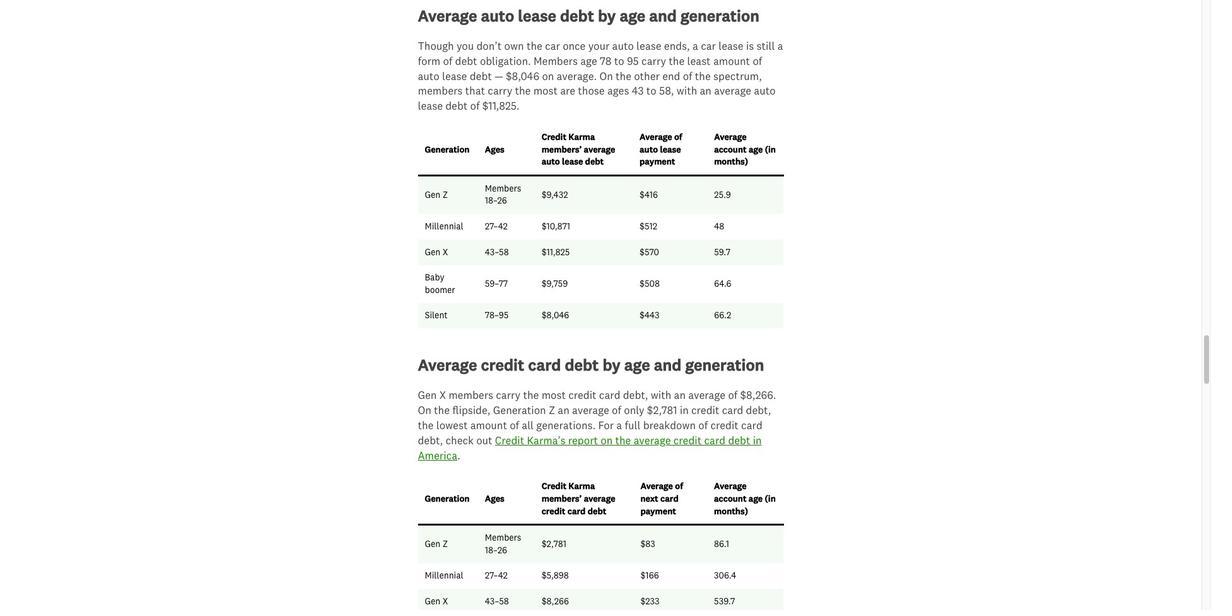 Task type: locate. For each thing, give the bounding box(es) containing it.
credit down are
[[542, 131, 567, 143]]

x
[[443, 246, 448, 258], [440, 389, 446, 402], [443, 596, 448, 608]]

0 vertical spatial account
[[715, 144, 747, 155]]

debt inside "credit karma members' average credit card debt"
[[588, 506, 607, 517]]

average down "breakdown"
[[634, 434, 671, 447]]

1 vertical spatial to
[[647, 84, 657, 97]]

1 months) from the top
[[715, 156, 749, 167]]

of left all
[[510, 419, 519, 432]]

and down $443
[[654, 355, 682, 376]]

average auto lease debt by age and generation
[[418, 6, 760, 26]]

0 vertical spatial months)
[[715, 156, 749, 167]]

2 months) from the top
[[714, 506, 748, 517]]

z inside gen x members carry the most credit card debt, with an average of $8,266. on the flipside, generation z an average of only $2,781 in credit card debt, the lowest amount of all generations. for a full breakdown of credit card debt, check out
[[549, 404, 555, 417]]

on left flipside,
[[418, 404, 432, 417]]

$2,781 up $5,898
[[542, 539, 567, 550]]

the down full
[[616, 434, 631, 447]]

27–42 up 59–77
[[485, 221, 508, 232]]

2 vertical spatial debt,
[[418, 434, 443, 447]]

0 vertical spatial to
[[615, 54, 625, 67]]

you
[[457, 39, 474, 52]]

karma inside "credit karma members' average credit card debt"
[[569, 481, 595, 493]]

1 vertical spatial on
[[418, 404, 432, 417]]

0 vertical spatial members 18–26
[[485, 183, 522, 207]]

1 karma from the top
[[569, 131, 595, 143]]

1 vertical spatial karma
[[569, 481, 595, 493]]

1 account from the top
[[715, 144, 747, 155]]

on inside credit karma's report on the average credit card debt in america
[[601, 434, 613, 447]]

1 vertical spatial generation
[[686, 355, 765, 376]]

1 vertical spatial (in
[[765, 494, 776, 505]]

credit inside credit karma's report on the average credit card debt in america
[[495, 434, 525, 447]]

1 vertical spatial on
[[601, 434, 613, 447]]

$512
[[640, 221, 658, 232]]

1 average account age (in months) from the top
[[715, 131, 776, 167]]

1 horizontal spatial with
[[677, 84, 698, 97]]

auto up $416
[[640, 144, 658, 155]]

next
[[641, 494, 659, 505]]

by up gen x members carry the most credit card debt, with an average of $8,266. on the flipside, generation z an average of only $2,781 in credit card debt, the lowest amount of all generations. for a full breakdown of credit card debt, check out
[[603, 355, 621, 376]]

a right 'still' at the top
[[778, 39, 784, 52]]

members inside though you don't own the car once your auto lease ends, a car lease is still a form of debt obligation. members age 78 to 95 carry the least amount of auto lease debt — $8,046 on average. on the other end of the spectrum, members that carry the most are those ages 43 to 58, with an average auto lease debt of $11,825.
[[534, 54, 578, 67]]

credit inside "credit karma members' average credit card debt"
[[542, 481, 567, 493]]

age inside though you don't own the car once your auto lease ends, a car lease is still a form of debt obligation. members age 78 to 95 carry the least amount of auto lease debt — $8,046 on average. on the other end of the spectrum, members that carry the most are those ages 43 to 58, with an average auto lease debt of $11,825.
[[581, 54, 598, 67]]

ages down out
[[485, 494, 505, 505]]

$166
[[641, 571, 659, 582]]

1 horizontal spatial amount
[[714, 54, 750, 67]]

1 vertical spatial z
[[549, 404, 555, 417]]

on
[[542, 69, 554, 82], [601, 434, 613, 447]]

out
[[477, 434, 493, 447]]

karma down credit karma's report on the average credit card debt in america link
[[569, 481, 595, 493]]

0 horizontal spatial a
[[617, 419, 622, 432]]

2 car from the left
[[701, 39, 716, 52]]

lease up 95
[[637, 39, 662, 52]]

2 members' from the top
[[542, 494, 582, 505]]

1 vertical spatial account
[[714, 494, 747, 505]]

debt, down $8,266.
[[746, 404, 771, 417]]

average left next
[[584, 494, 616, 505]]

306.4
[[714, 571, 737, 582]]

0 vertical spatial z
[[443, 189, 448, 200]]

with
[[677, 84, 698, 97], [651, 389, 672, 402]]

account for 86.1
[[714, 494, 747, 505]]

an up generations.
[[558, 404, 570, 417]]

$8,046 down obligation. at the left top of the page
[[506, 69, 540, 82]]

ages
[[608, 84, 629, 97]]

1 members 18–26 from the top
[[485, 183, 522, 207]]

with up "breakdown"
[[651, 389, 672, 402]]

2 horizontal spatial an
[[700, 84, 712, 97]]

0 vertical spatial 18–26
[[485, 195, 507, 207]]

27–42 left $5,898
[[485, 571, 508, 582]]

members'
[[542, 144, 582, 155], [542, 494, 582, 505]]

1 18–26 from the top
[[485, 195, 507, 207]]

(in for 86.1
[[765, 494, 776, 505]]

1 vertical spatial with
[[651, 389, 672, 402]]

2 18–26 from the top
[[485, 545, 507, 557]]

millennial for $5,898
[[425, 571, 464, 582]]

on down for
[[601, 434, 613, 447]]

gen x for $8,266
[[425, 596, 448, 608]]

the down ends,
[[669, 54, 685, 67]]

25.9
[[715, 189, 731, 200]]

(in
[[765, 144, 776, 155], [765, 494, 776, 505]]

months) up 86.1
[[714, 506, 748, 517]]

ages
[[485, 144, 505, 155], [485, 494, 505, 505]]

karma inside credit karma members' average auto lease debt
[[569, 131, 595, 143]]

in down $8,266.
[[753, 434, 762, 447]]

1 horizontal spatial $2,781
[[647, 404, 678, 417]]

form
[[418, 54, 441, 67]]

1 horizontal spatial in
[[753, 434, 762, 447]]

lease inside average of auto lease payment
[[660, 144, 681, 155]]

1 43–58 from the top
[[485, 246, 509, 258]]

credit karma's report on the average credit card debt in america
[[418, 434, 762, 462]]

2 members 18–26 from the top
[[485, 533, 522, 557]]

27–42 for $10,871
[[485, 221, 508, 232]]

on down the 78
[[600, 69, 613, 82]]

auto up 95
[[613, 39, 634, 52]]

members
[[418, 84, 463, 97], [449, 389, 494, 402]]

in up "breakdown"
[[680, 404, 689, 417]]

0 vertical spatial with
[[677, 84, 698, 97]]

and
[[650, 6, 677, 26], [654, 355, 682, 376]]

1 vertical spatial members
[[485, 183, 522, 194]]

2 account from the top
[[714, 494, 747, 505]]

gen z for $9,432
[[425, 189, 448, 200]]

$2,781 up "breakdown"
[[647, 404, 678, 417]]

amount inside though you don't own the car once your auto lease ends, a car lease is still a form of debt obligation. members age 78 to 95 carry the least amount of auto lease debt — $8,046 on average. on the other end of the spectrum, members that carry the most are those ages 43 to 58, with an average auto lease debt of $11,825.
[[714, 54, 750, 67]]

1 vertical spatial most
[[542, 389, 566, 402]]

millennial
[[425, 221, 464, 232], [425, 571, 464, 582]]

though you don't own the car once your auto lease ends, a car lease is still a form of debt obligation. members age 78 to 95 carry the least amount of auto lease debt — $8,046 on average. on the other end of the spectrum, members that carry the most are those ages 43 to 58, with an average auto lease debt of $11,825.
[[418, 39, 784, 112]]

baby
[[425, 272, 445, 283]]

members up flipside,
[[449, 389, 494, 402]]

credit
[[542, 131, 567, 143], [495, 434, 525, 447], [542, 481, 567, 493]]

0 horizontal spatial on
[[418, 404, 432, 417]]

members
[[534, 54, 578, 67], [485, 183, 522, 194], [485, 533, 522, 544]]

2 27–42 from the top
[[485, 571, 508, 582]]

1 vertical spatial an
[[674, 389, 686, 402]]

average.
[[557, 69, 597, 82]]

1 horizontal spatial car
[[701, 39, 716, 52]]

1 members' from the top
[[542, 144, 582, 155]]

millennial for $10,871
[[425, 221, 464, 232]]

2 vertical spatial credit
[[542, 481, 567, 493]]

breakdown
[[644, 419, 696, 432]]

average up 25.9 on the right top
[[715, 131, 747, 143]]

1 vertical spatial credit
[[495, 434, 525, 447]]

$8,266
[[542, 596, 569, 608]]

an up "breakdown"
[[674, 389, 686, 402]]

2 vertical spatial an
[[558, 404, 570, 417]]

58,
[[659, 84, 674, 97]]

1 horizontal spatial to
[[647, 84, 657, 97]]

0 vertical spatial carry
[[642, 54, 666, 67]]

most up generations.
[[542, 389, 566, 402]]

an
[[700, 84, 712, 97], [674, 389, 686, 402], [558, 404, 570, 417]]

1 vertical spatial 18–26
[[485, 545, 507, 557]]

lease inside credit karma members' average auto lease debt
[[562, 156, 583, 167]]

members' for auto
[[542, 144, 582, 155]]

1 horizontal spatial a
[[693, 39, 699, 52]]

lease up $9,432
[[562, 156, 583, 167]]

1 vertical spatial members
[[449, 389, 494, 402]]

0 vertical spatial on
[[600, 69, 613, 82]]

$8,046
[[506, 69, 540, 82], [542, 310, 570, 321]]

2 ages from the top
[[485, 494, 505, 505]]

78–95
[[485, 310, 509, 321]]

0 vertical spatial (in
[[765, 144, 776, 155]]

generation for average credit card debt by age and generation
[[686, 355, 765, 376]]

1 ages from the top
[[485, 144, 505, 155]]

most
[[534, 84, 558, 97], [542, 389, 566, 402]]

a inside gen x members carry the most credit card debt, with an average of $8,266. on the flipside, generation z an average of only $2,781 in credit card debt, the lowest amount of all generations. for a full breakdown of credit card debt, check out
[[617, 419, 622, 432]]

average down silent
[[418, 355, 477, 376]]

though
[[418, 39, 454, 52]]

payment up $416
[[640, 156, 676, 167]]

0 vertical spatial $2,781
[[647, 404, 678, 417]]

average
[[418, 6, 477, 26], [640, 131, 673, 143], [715, 131, 747, 143], [418, 355, 477, 376], [641, 481, 673, 493], [714, 481, 747, 493]]

$8,046 down the $9,759
[[542, 310, 570, 321]]

members inside though you don't own the car once your auto lease ends, a car lease is still a form of debt obligation. members age 78 to 95 carry the least amount of auto lease debt — $8,046 on average. on the other end of the spectrum, members that carry the most are those ages 43 to 58, with an average auto lease debt of $11,825.
[[418, 84, 463, 97]]

ages for credit
[[485, 494, 505, 505]]

0 vertical spatial x
[[443, 246, 448, 258]]

age
[[620, 6, 646, 26], [581, 54, 598, 67], [749, 144, 763, 155], [625, 355, 650, 376], [749, 494, 763, 505]]

of right form
[[443, 54, 453, 67]]

0 vertical spatial average account age (in months)
[[715, 131, 776, 167]]

1 horizontal spatial on
[[601, 434, 613, 447]]

0 horizontal spatial amount
[[471, 419, 507, 432]]

average inside average of next card payment
[[641, 481, 673, 493]]

account
[[715, 144, 747, 155], [714, 494, 747, 505]]

$11,825
[[542, 246, 570, 258]]

1 vertical spatial millennial
[[425, 571, 464, 582]]

card
[[528, 355, 561, 376], [599, 389, 621, 402], [722, 404, 744, 417], [742, 419, 763, 432], [705, 434, 726, 447], [661, 494, 679, 505], [568, 506, 586, 517]]

0 vertical spatial millennial
[[425, 221, 464, 232]]

average inside "credit karma members' average credit card debt"
[[584, 494, 616, 505]]

1 vertical spatial debt,
[[746, 404, 771, 417]]

1 horizontal spatial on
[[600, 69, 613, 82]]

1 vertical spatial gen z
[[425, 539, 448, 550]]

0 vertical spatial and
[[650, 6, 677, 26]]

$9,432
[[542, 189, 568, 200]]

silent
[[425, 310, 448, 321]]

1 vertical spatial ages
[[485, 494, 505, 505]]

report
[[568, 434, 598, 447]]

average
[[715, 84, 752, 97], [584, 144, 616, 155], [689, 389, 726, 402], [572, 404, 610, 417], [634, 434, 671, 447], [584, 494, 616, 505]]

generation up 'is' on the right top of the page
[[681, 6, 760, 26]]

average down 58,
[[640, 131, 673, 143]]

of
[[443, 54, 453, 67], [753, 54, 763, 67], [683, 69, 693, 82], [470, 99, 480, 112], [675, 131, 683, 143], [729, 389, 738, 402], [612, 404, 622, 417], [510, 419, 519, 432], [699, 419, 708, 432], [675, 481, 683, 493]]

0 horizontal spatial with
[[651, 389, 672, 402]]

average inside credit karma's report on the average credit card debt in america
[[634, 434, 671, 447]]

auto inside average of auto lease payment
[[640, 144, 658, 155]]

2 vertical spatial generation
[[425, 494, 470, 505]]

an down least
[[700, 84, 712, 97]]

a right for
[[617, 419, 622, 432]]

auto up the don't
[[481, 6, 515, 26]]

generation for credit karma members' average credit card debt
[[425, 494, 470, 505]]

2 (in from the top
[[765, 494, 776, 505]]

auto
[[481, 6, 515, 26], [613, 39, 634, 52], [418, 69, 440, 82], [754, 84, 776, 97], [640, 144, 658, 155], [542, 156, 560, 167]]

0 vertical spatial members
[[534, 54, 578, 67]]

of down end at the right top of the page
[[675, 131, 683, 143]]

1 vertical spatial 27–42
[[485, 571, 508, 582]]

by up your
[[598, 6, 616, 26]]

1 vertical spatial amount
[[471, 419, 507, 432]]

account up 86.1
[[714, 494, 747, 505]]

1 vertical spatial by
[[603, 355, 621, 376]]

to
[[615, 54, 625, 67], [647, 84, 657, 97]]

payment
[[640, 156, 676, 167], [641, 506, 676, 517]]

lease
[[518, 6, 557, 26], [637, 39, 662, 52], [719, 39, 744, 52], [442, 69, 467, 82], [418, 99, 443, 112], [660, 144, 681, 155], [562, 156, 583, 167]]

x for credit karma members' average credit card debt
[[443, 596, 448, 608]]

0 vertical spatial members'
[[542, 144, 582, 155]]

members' inside credit karma members' average auto lease debt
[[542, 144, 582, 155]]

2 gen x from the top
[[425, 596, 448, 608]]

1 vertical spatial 43–58
[[485, 596, 509, 608]]

43–58 left $8,266
[[485, 596, 509, 608]]

2 vertical spatial x
[[443, 596, 448, 608]]

payment inside average of next card payment
[[641, 506, 676, 517]]

average account age (in months) up 25.9 on the right top
[[715, 131, 776, 167]]

2 karma from the top
[[569, 481, 595, 493]]

the
[[527, 39, 543, 52], [669, 54, 685, 67], [616, 69, 632, 82], [695, 69, 711, 82], [515, 84, 531, 97], [523, 389, 539, 402], [434, 404, 450, 417], [418, 419, 434, 432], [616, 434, 631, 447]]

most inside gen x members carry the most credit card debt, with an average of $8,266. on the flipside, generation z an average of only $2,781 in credit card debt, the lowest amount of all generations. for a full breakdown of credit card debt, check out
[[542, 389, 566, 402]]

account for 25.9
[[715, 144, 747, 155]]

for
[[599, 419, 614, 432]]

ends,
[[664, 39, 690, 52]]

of down that
[[470, 99, 480, 112]]

lease down 58,
[[660, 144, 681, 155]]

of down "breakdown"
[[675, 481, 683, 493]]

0 vertical spatial most
[[534, 84, 558, 97]]

amount up spectrum,
[[714, 54, 750, 67]]

2 horizontal spatial debt,
[[746, 404, 771, 417]]

in inside credit karma's report on the average credit card debt in america
[[753, 434, 762, 447]]

debt, up the only
[[623, 389, 649, 402]]

on
[[600, 69, 613, 82], [418, 404, 432, 417]]

66.2
[[715, 310, 732, 321]]

months) up 25.9 on the right top
[[715, 156, 749, 167]]

0 vertical spatial payment
[[640, 156, 676, 167]]

average up 86.1
[[714, 481, 747, 493]]

0 horizontal spatial car
[[545, 39, 560, 52]]

1 horizontal spatial debt,
[[623, 389, 649, 402]]

0 vertical spatial generation
[[681, 6, 760, 26]]

in
[[680, 404, 689, 417], [753, 434, 762, 447]]

2 gen z from the top
[[425, 539, 448, 550]]

43
[[632, 84, 644, 97]]

auto up $9,432
[[542, 156, 560, 167]]

gen for $2,781
[[425, 539, 441, 550]]

to right "43"
[[647, 84, 657, 97]]

.
[[458, 449, 461, 462]]

average account age (in months)
[[715, 131, 776, 167], [714, 481, 776, 517]]

2 43–58 from the top
[[485, 596, 509, 608]]

car up least
[[701, 39, 716, 52]]

the left lowest
[[418, 419, 434, 432]]

average down spectrum,
[[715, 84, 752, 97]]

by
[[598, 6, 616, 26], [603, 355, 621, 376]]

with inside gen x members carry the most credit card debt, with an average of $8,266. on the flipside, generation z an average of only $2,781 in credit card debt, the lowest amount of all generations. for a full breakdown of credit card debt, check out
[[651, 389, 672, 402]]

credit inside credit karma's report on the average credit card debt in america
[[674, 434, 702, 447]]

members' down credit karma's report on the average credit card debt in america link
[[542, 494, 582, 505]]

0 vertical spatial 27–42
[[485, 221, 508, 232]]

1 vertical spatial $2,781
[[542, 539, 567, 550]]

2 vertical spatial z
[[443, 539, 448, 550]]

auto down spectrum,
[[754, 84, 776, 97]]

43–58 up 59–77
[[485, 246, 509, 258]]

2 vertical spatial members
[[485, 533, 522, 544]]

0 horizontal spatial $2,781
[[542, 539, 567, 550]]

gen inside gen x members carry the most credit card debt, with an average of $8,266. on the flipside, generation z an average of only $2,781 in credit card debt, the lowest amount of all generations. for a full breakdown of credit card debt, check out
[[418, 389, 437, 402]]

1 vertical spatial $8,046
[[542, 310, 570, 321]]

to right the 78
[[615, 54, 625, 67]]

0 vertical spatial credit
[[542, 131, 567, 143]]

2 millennial from the top
[[425, 571, 464, 582]]

1 (in from the top
[[765, 144, 776, 155]]

on inside gen x members carry the most credit card debt, with an average of $8,266. on the flipside, generation z an average of only $2,781 in credit card debt, the lowest amount of all generations. for a full breakdown of credit card debt, check out
[[418, 404, 432, 417]]

credit inside "credit karma members' average credit card debt"
[[542, 506, 566, 517]]

average up though
[[418, 6, 477, 26]]

average down those
[[584, 144, 616, 155]]

average inside though you don't own the car once your auto lease ends, a car lease is still a form of debt obligation. members age 78 to 95 carry the least amount of auto lease debt — $8,046 on average. on the other end of the spectrum, members that carry the most are those ages 43 to 58, with an average auto lease debt of $11,825.
[[715, 84, 752, 97]]

(in for 25.9
[[765, 144, 776, 155]]

is
[[747, 39, 754, 52]]

average of next card payment
[[641, 481, 683, 517]]

the up the $11,825.
[[515, 84, 531, 97]]

1 gen z from the top
[[425, 189, 448, 200]]

members' inside "credit karma members' average credit card debt"
[[542, 494, 582, 505]]

1 car from the left
[[545, 39, 560, 52]]

1 vertical spatial members 18–26
[[485, 533, 522, 557]]

1 vertical spatial months)
[[714, 506, 748, 517]]

amount
[[714, 54, 750, 67], [471, 419, 507, 432]]

car left once
[[545, 39, 560, 52]]

27–42
[[485, 221, 508, 232], [485, 571, 508, 582]]

debt,
[[623, 389, 649, 402], [746, 404, 771, 417], [418, 434, 443, 447]]

amount up out
[[471, 419, 507, 432]]

months) for 25.9
[[715, 156, 749, 167]]

members' up $9,432
[[542, 144, 582, 155]]

average account age (in months) up 86.1
[[714, 481, 776, 517]]

0 horizontal spatial in
[[680, 404, 689, 417]]

18–26 for $9,432
[[485, 195, 507, 207]]

1 horizontal spatial $8,046
[[542, 310, 570, 321]]

america
[[418, 449, 458, 462]]

0 vertical spatial $8,046
[[506, 69, 540, 82]]

debt, up the america
[[418, 434, 443, 447]]

members down form
[[418, 84, 463, 97]]

0 vertical spatial generation
[[425, 144, 470, 155]]

$8,266.
[[741, 389, 777, 402]]

0 horizontal spatial $8,046
[[506, 69, 540, 82]]

1 vertical spatial gen x
[[425, 596, 448, 608]]

0 vertical spatial by
[[598, 6, 616, 26]]

debt inside credit karma's report on the average credit card debt in america
[[729, 434, 751, 447]]

generation up $8,266.
[[686, 355, 765, 376]]

payment inside average of auto lease payment
[[640, 156, 676, 167]]

with right 58,
[[677, 84, 698, 97]]

1 vertical spatial x
[[440, 389, 446, 402]]

average up next
[[641, 481, 673, 493]]

2 vertical spatial carry
[[496, 389, 521, 402]]

0 vertical spatial gen x
[[425, 246, 448, 258]]

gen z
[[425, 189, 448, 200], [425, 539, 448, 550]]

auto down form
[[418, 69, 440, 82]]

card inside average of next card payment
[[661, 494, 679, 505]]

credit inside credit karma members' average auto lease debt
[[542, 131, 567, 143]]

1 gen x from the top
[[425, 246, 448, 258]]

1 27–42 from the top
[[485, 221, 508, 232]]

payment down next
[[641, 506, 676, 517]]

gen z for $2,781
[[425, 539, 448, 550]]

payment for next
[[641, 506, 676, 517]]

a up least
[[693, 39, 699, 52]]

1 vertical spatial generation
[[493, 404, 546, 417]]

0 vertical spatial gen z
[[425, 189, 448, 200]]

karma down those
[[569, 131, 595, 143]]

18–26
[[485, 195, 507, 207], [485, 545, 507, 557]]

0 vertical spatial an
[[700, 84, 712, 97]]

2 average account age (in months) from the top
[[714, 481, 776, 517]]

credit down all
[[495, 434, 525, 447]]

account up 25.9 on the right top
[[715, 144, 747, 155]]

z
[[443, 189, 448, 200], [549, 404, 555, 417], [443, 539, 448, 550]]

most left are
[[534, 84, 558, 97]]

lease up that
[[442, 69, 467, 82]]

0 vertical spatial karma
[[569, 131, 595, 143]]

1 millennial from the top
[[425, 221, 464, 232]]

0 horizontal spatial on
[[542, 69, 554, 82]]

months)
[[715, 156, 749, 167], [714, 506, 748, 517]]

and up ends,
[[650, 6, 677, 26]]

and for average auto lease debt by age and generation
[[650, 6, 677, 26]]

0 vertical spatial members
[[418, 84, 463, 97]]

lease down form
[[418, 99, 443, 112]]

credit
[[481, 355, 525, 376], [569, 389, 597, 402], [692, 404, 720, 417], [711, 419, 739, 432], [674, 434, 702, 447], [542, 506, 566, 517]]

on left the average.
[[542, 69, 554, 82]]

gen x
[[425, 246, 448, 258], [425, 596, 448, 608]]

flipside,
[[453, 404, 491, 417]]

a
[[693, 39, 699, 52], [778, 39, 784, 52], [617, 419, 622, 432]]

1 vertical spatial in
[[753, 434, 762, 447]]

0 horizontal spatial debt,
[[418, 434, 443, 447]]

0 vertical spatial in
[[680, 404, 689, 417]]

1 vertical spatial members'
[[542, 494, 582, 505]]

credit for credit karma members' average auto lease debt
[[542, 131, 567, 143]]



Task type: describe. For each thing, give the bounding box(es) containing it.
members 18–26 for $2,781
[[485, 533, 522, 557]]

gen x for $11,825
[[425, 246, 448, 258]]

payment for auto
[[640, 156, 676, 167]]

on inside though you don't own the car once your auto lease ends, a car lease is still a form of debt obligation. members age 78 to 95 carry the least amount of auto lease debt — $8,046 on average. on the other end of the spectrum, members that carry the most are those ages 43 to 58, with an average auto lease debt of $11,825.
[[542, 69, 554, 82]]

credit karma members' average auto lease debt
[[542, 131, 616, 167]]

$10,871
[[542, 221, 571, 232]]

gen for $9,432
[[425, 189, 441, 200]]

1 vertical spatial carry
[[488, 84, 513, 97]]

karma's
[[527, 434, 566, 447]]

generation for credit karma members' average auto lease debt
[[425, 144, 470, 155]]

the up lowest
[[434, 404, 450, 417]]

months) for 86.1
[[714, 506, 748, 517]]

once
[[563, 39, 586, 52]]

members 18–26 for $9,432
[[485, 183, 522, 207]]

full
[[625, 419, 641, 432]]

that
[[465, 84, 485, 97]]

are
[[561, 84, 576, 97]]

of inside average of next card payment
[[675, 481, 683, 493]]

the up all
[[523, 389, 539, 402]]

of left the only
[[612, 404, 622, 417]]

average account age (in months) for 25.9
[[715, 131, 776, 167]]

average inside credit karma members' average auto lease debt
[[584, 144, 616, 155]]

most inside though you don't own the car once your auto lease ends, a car lease is still a form of debt obligation. members age 78 to 95 carry the least amount of auto lease debt — $8,046 on average. on the other end of the spectrum, members that carry the most are those ages 43 to 58, with an average auto lease debt of $11,825.
[[534, 84, 558, 97]]

card inside "credit karma members' average credit card debt"
[[568, 506, 586, 517]]

an inside though you don't own the car once your auto lease ends, a car lease is still a form of debt obligation. members age 78 to 95 carry the least amount of auto lease debt — $8,046 on average. on the other end of the spectrum, members that carry the most are those ages 43 to 58, with an average auto lease debt of $11,825.
[[700, 84, 712, 97]]

boomer
[[425, 284, 455, 296]]

0 horizontal spatial to
[[615, 54, 625, 67]]

average up "breakdown"
[[689, 389, 726, 402]]

and for average credit card debt by age and generation
[[654, 355, 682, 376]]

baby boomer
[[425, 272, 455, 296]]

78
[[600, 54, 612, 67]]

with inside though you don't own the car once your auto lease ends, a car lease is still a form of debt obligation. members age 78 to 95 carry the least amount of auto lease debt — $8,046 on average. on the other end of the spectrum, members that carry the most are those ages 43 to 58, with an average auto lease debt of $11,825.
[[677, 84, 698, 97]]

generations.
[[537, 419, 596, 432]]

48
[[715, 221, 725, 232]]

in inside gen x members carry the most credit card debt, with an average of $8,266. on the flipside, generation z an average of only $2,781 in credit card debt, the lowest amount of all generations. for a full breakdown of credit card debt, check out
[[680, 404, 689, 417]]

$233
[[641, 596, 660, 608]]

amount inside gen x members carry the most credit card debt, with an average of $8,266. on the flipside, generation z an average of only $2,781 in credit card debt, the lowest amount of all generations. for a full breakdown of credit card debt, check out
[[471, 419, 507, 432]]

members for credit karma members' average auto lease debt
[[485, 183, 522, 194]]

x inside gen x members carry the most credit card debt, with an average of $8,266. on the flipside, generation z an average of only $2,781 in credit card debt, the lowest amount of all generations. for a full breakdown of credit card debt, check out
[[440, 389, 446, 402]]

average of auto lease payment
[[640, 131, 683, 167]]

86.1
[[714, 539, 730, 550]]

0 vertical spatial debt,
[[623, 389, 649, 402]]

your
[[589, 39, 610, 52]]

karma for lease
[[569, 131, 595, 143]]

of down 'is' on the right top of the page
[[753, 54, 763, 67]]

59–77
[[485, 278, 508, 290]]

by for card
[[603, 355, 621, 376]]

credit for credit karma members' average credit card debt
[[542, 481, 567, 493]]

$8,046 inside though you don't own the car once your auto lease ends, a car lease is still a form of debt obligation. members age 78 to 95 carry the least amount of auto lease debt — $8,046 on average. on the other end of the spectrum, members that carry the most are those ages 43 to 58, with an average auto lease debt of $11,825.
[[506, 69, 540, 82]]

ages for auto
[[485, 144, 505, 155]]

$508
[[640, 278, 660, 290]]

those
[[578, 84, 605, 97]]

$9,759
[[542, 278, 568, 290]]

still
[[757, 39, 775, 52]]

$5,898
[[542, 571, 569, 582]]

$443
[[640, 310, 660, 321]]

x for credit karma members' average auto lease debt
[[443, 246, 448, 258]]

check
[[446, 434, 474, 447]]

average account age (in months) for 86.1
[[714, 481, 776, 517]]

43–58 for $11,825
[[485, 246, 509, 258]]

average inside average of auto lease payment
[[640, 131, 673, 143]]

18–26 for $2,781
[[485, 545, 507, 557]]

of left $8,266.
[[729, 389, 738, 402]]

—
[[495, 69, 503, 82]]

539.7
[[714, 596, 735, 608]]

$570
[[640, 246, 660, 258]]

own
[[505, 39, 524, 52]]

other
[[634, 69, 660, 82]]

on inside though you don't own the car once your auto lease ends, a car lease is still a form of debt obligation. members age 78 to 95 carry the least amount of auto lease debt — $8,046 on average. on the other end of the spectrum, members that carry the most are those ages 43 to 58, with an average auto lease debt of $11,825.
[[600, 69, 613, 82]]

don't
[[477, 39, 502, 52]]

karma for card
[[569, 481, 595, 493]]

gen for $8,266
[[425, 596, 441, 608]]

only
[[624, 404, 645, 417]]

$2,781 inside gen x members carry the most credit card debt, with an average of $8,266. on the flipside, generation z an average of only $2,781 in credit card debt, the lowest amount of all generations. for a full breakdown of credit card debt, check out
[[647, 404, 678, 417]]

lowest
[[437, 419, 468, 432]]

0 horizontal spatial an
[[558, 404, 570, 417]]

members inside gen x members carry the most credit card debt, with an average of $8,266. on the flipside, generation z an average of only $2,781 in credit card debt, the lowest amount of all generations. for a full breakdown of credit card debt, check out
[[449, 389, 494, 402]]

end
[[663, 69, 681, 82]]

debt inside credit karma members' average auto lease debt
[[585, 156, 604, 167]]

average credit card debt by age and generation
[[418, 355, 765, 376]]

43–58 for $8,266
[[485, 596, 509, 608]]

lease left 'is' on the right top of the page
[[719, 39, 744, 52]]

2 horizontal spatial a
[[778, 39, 784, 52]]

of right end at the right top of the page
[[683, 69, 693, 82]]

z for credit karma members' average auto lease debt
[[443, 189, 448, 200]]

27–42 for $5,898
[[485, 571, 508, 582]]

95
[[627, 54, 639, 67]]

all
[[522, 419, 534, 432]]

59.7
[[715, 246, 731, 258]]

average up for
[[572, 404, 610, 417]]

auto inside credit karma members' average auto lease debt
[[542, 156, 560, 167]]

$11,825.
[[483, 99, 520, 112]]

gen x members carry the most credit card debt, with an average of $8,266. on the flipside, generation z an average of only $2,781 in credit card debt, the lowest amount of all generations. for a full breakdown of credit card debt, check out
[[418, 389, 777, 447]]

the inside credit karma's report on the average credit card debt in america
[[616, 434, 631, 447]]

generation inside gen x members carry the most credit card debt, with an average of $8,266. on the flipside, generation z an average of only $2,781 in credit card debt, the lowest amount of all generations. for a full breakdown of credit card debt, check out
[[493, 404, 546, 417]]

carry inside gen x members carry the most credit card debt, with an average of $8,266. on the flipside, generation z an average of only $2,781 in credit card debt, the lowest amount of all generations. for a full breakdown of credit card debt, check out
[[496, 389, 521, 402]]

by for lease
[[598, 6, 616, 26]]

generation for average auto lease debt by age and generation
[[681, 6, 760, 26]]

gen for $11,825
[[425, 246, 441, 258]]

of right "breakdown"
[[699, 419, 708, 432]]

64.6
[[715, 278, 732, 290]]

credit karma members' average credit card debt
[[542, 481, 616, 517]]

lease up own
[[518, 6, 557, 26]]

the down least
[[695, 69, 711, 82]]

least
[[688, 54, 711, 67]]

members for credit karma members' average credit card debt
[[485, 533, 522, 544]]

spectrum,
[[714, 69, 762, 82]]

obligation.
[[480, 54, 531, 67]]

$416
[[640, 189, 658, 200]]

$83
[[641, 539, 656, 550]]

the up ages
[[616, 69, 632, 82]]

card inside credit karma's report on the average credit card debt in america
[[705, 434, 726, 447]]

the right own
[[527, 39, 543, 52]]

z for credit karma members' average credit card debt
[[443, 539, 448, 550]]

1 horizontal spatial an
[[674, 389, 686, 402]]

of inside average of auto lease payment
[[675, 131, 683, 143]]

members' for credit
[[542, 494, 582, 505]]

credit karma's report on the average credit card debt in america link
[[418, 434, 762, 462]]

credit for credit karma's report on the average credit card debt in america
[[495, 434, 525, 447]]



Task type: vqa. For each thing, say whether or not it's contained in the screenshot.


